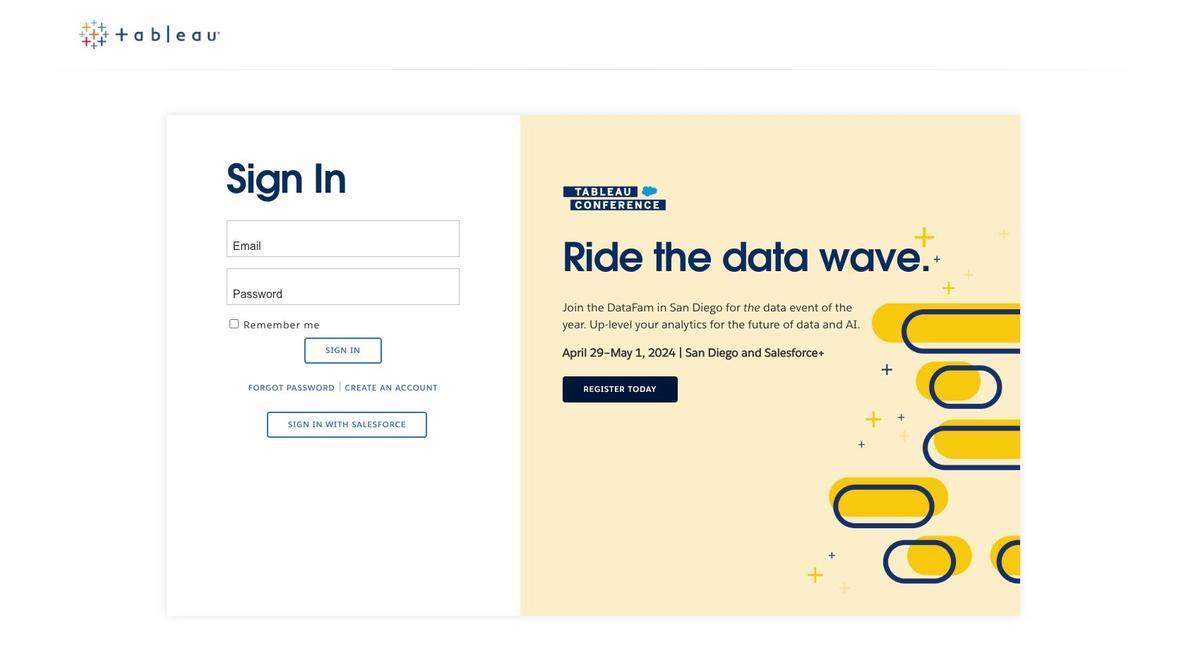 Task type: describe. For each thing, give the bounding box(es) containing it.
tableau software image
[[79, 20, 220, 49]]

tableau conference image
[[563, 185, 666, 211]]



Task type: locate. For each thing, give the bounding box(es) containing it.
None checkbox
[[229, 319, 239, 329]]

Email email field
[[227, 220, 460, 257]]

Password password field
[[227, 268, 460, 305]]



